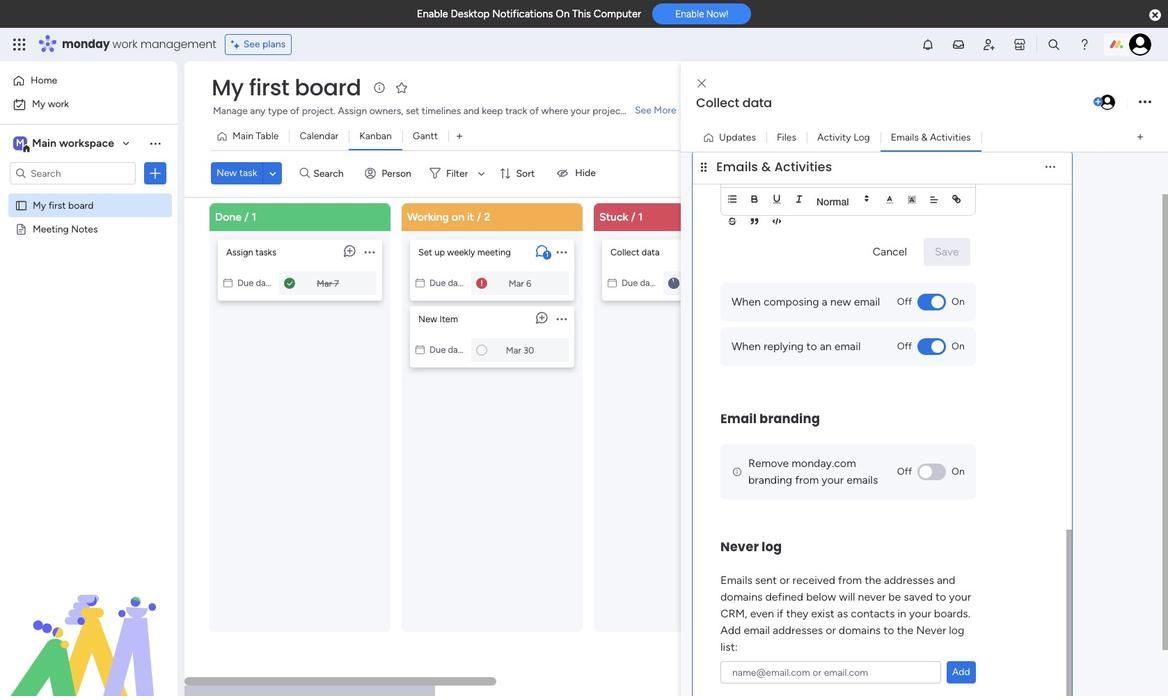 Task type: describe. For each thing, give the bounding box(es) containing it.
angle down image
[[270, 168, 276, 179]]

collect data inside row group
[[611, 247, 660, 257]]

data inside field
[[743, 94, 773, 111]]

0 vertical spatial assign
[[338, 105, 367, 117]]

plans
[[263, 38, 286, 50]]

never inside add email addresses or domains to the never log list:
[[917, 624, 947, 637]]

meeting
[[478, 247, 511, 257]]

enable now!
[[676, 9, 729, 20]]

from inside emails sent or received from the addresses and domains defined below will never be saved to your crm, even if they exist as contacts in your boards.
[[839, 574, 863, 587]]

arrow down image
[[473, 165, 490, 182]]

desktop
[[451, 8, 490, 20]]

my work link
[[8, 93, 169, 116]]

emails sent or received from the addresses and domains defined below will never be saved to your crm, even if they exist as contacts in your boards.
[[721, 574, 972, 621]]

any
[[250, 105, 266, 117]]

mar 6
[[509, 278, 532, 288]]

monday
[[62, 36, 110, 52]]

dapulse drag handle 3 image
[[702, 162, 707, 172]]

Search in workspace field
[[29, 165, 116, 181]]

computer
[[594, 8, 642, 20]]

0 vertical spatial log
[[762, 539, 783, 556]]

& for 'emails & activities' field
[[762, 158, 772, 176]]

emails & activities for 'emails & activities' field
[[717, 158, 833, 176]]

stuck / 1
[[600, 210, 643, 223]]

addresses inside emails sent or received from the addresses and domains defined below will never be saved to your crm, even if they exist as contacts in your boards.
[[885, 574, 935, 587]]

workspace
[[59, 137, 114, 150]]

1 horizontal spatial first
[[249, 72, 289, 103]]

Emails & Activities field
[[713, 158, 836, 176]]

cancel
[[873, 245, 908, 258]]

gantt button
[[403, 125, 449, 148]]

even
[[751, 607, 775, 621]]

date for mar 30
[[448, 344, 467, 355]]

new
[[831, 295, 852, 309]]

item
[[440, 314, 458, 324]]

list box containing my first board
[[0, 191, 178, 429]]

0 horizontal spatial never
[[721, 539, 759, 556]]

domains inside add email addresses or domains to the never log list:
[[839, 624, 881, 637]]

add for add
[[953, 667, 971, 679]]

workspace options image
[[148, 136, 162, 150]]

row group containing done
[[207, 203, 976, 678]]

0 horizontal spatial v2 calendar view small outline image
[[416, 344, 425, 355]]

an
[[820, 340, 832, 353]]

and inside emails sent or received from the addresses and domains defined below will never be saved to your crm, even if they exist as contacts in your boards.
[[938, 574, 956, 587]]

defined
[[766, 591, 804, 604]]

add email addresses or domains to the never log list:
[[721, 624, 965, 654]]

working
[[408, 210, 449, 223]]

hide
[[576, 167, 596, 179]]

see more link
[[634, 104, 678, 118]]

1 horizontal spatial board
[[295, 72, 361, 103]]

done
[[215, 210, 242, 223]]

0 vertical spatial branding
[[760, 410, 821, 428]]

notifications image
[[922, 38, 936, 52]]

calendar
[[300, 130, 339, 142]]

set up weekly meeting
[[419, 247, 511, 257]]

kendall parks image
[[1130, 33, 1152, 56]]

activities for 'emails & activities' field
[[775, 158, 833, 176]]

lottie animation element
[[0, 556, 178, 697]]

0 horizontal spatial my first board
[[33, 199, 94, 211]]

kendall parks image
[[1099, 93, 1117, 111]]

sort
[[517, 168, 535, 180]]

weekly
[[447, 247, 476, 257]]

or inside add email addresses or domains to the never log list:
[[826, 624, 837, 637]]

add to favorites image
[[395, 80, 409, 94]]

emails & activities for emails & activities button
[[892, 131, 972, 143]]

name@email.com or email.com text field
[[721, 662, 942, 684]]

1 for stuck / 1
[[639, 210, 643, 223]]

sort button
[[494, 162, 544, 185]]

v2 search image
[[300, 166, 310, 181]]

composing
[[764, 295, 820, 309]]

when replying to an email
[[732, 340, 861, 353]]

update feed image
[[952, 38, 966, 52]]

due for mar 30
[[430, 344, 446, 355]]

email for when replying to an email
[[835, 340, 861, 353]]

emails inside emails sent or received from the addresses and domains defined below will never be saved to your crm, even if they exist as contacts in your boards.
[[721, 574, 753, 587]]

add view image
[[1138, 132, 1144, 143]]

due date for mar 7
[[238, 278, 274, 288]]

1 horizontal spatial my first board
[[212, 72, 361, 103]]

more
[[654, 104, 677, 116]]

stuck
[[600, 210, 629, 223]]

0 vertical spatial to
[[807, 340, 818, 353]]

timelines
[[422, 105, 461, 117]]

will
[[840, 591, 856, 604]]

close image
[[698, 78, 706, 89]]

see plans button
[[225, 34, 292, 55]]

sent
[[756, 574, 777, 587]]

the inside emails sent or received from the addresses and domains defined below will never be saved to your crm, even if they exist as contacts in your boards.
[[865, 574, 882, 587]]

received
[[793, 574, 836, 587]]

v2 calendar view small outline image for assign tasks
[[224, 278, 233, 288]]

filter
[[446, 168, 468, 180]]

crm,
[[721, 607, 748, 621]]

monday marketplace image
[[1014, 38, 1028, 52]]

assign tasks
[[226, 247, 277, 257]]

v2 calendar view small outline image for set up weekly meeting
[[416, 278, 425, 288]]

0 vertical spatial and
[[464, 105, 480, 117]]

email branding
[[721, 410, 821, 428]]

replying
[[764, 340, 804, 353]]

due for mar 7
[[238, 278, 254, 288]]

this
[[573, 8, 592, 20]]

new task
[[217, 167, 257, 179]]

enable desktop notifications on this computer
[[417, 8, 642, 20]]

never log
[[721, 539, 783, 556]]

my work
[[32, 98, 69, 110]]

they
[[787, 607, 809, 621]]

1 horizontal spatial v2 calendar view small outline image
[[608, 278, 617, 288]]

your inside remove monday.com branding from your emails
[[822, 474, 844, 487]]

notes
[[71, 223, 98, 235]]

assign inside row group
[[226, 247, 253, 257]]

Collect data field
[[693, 94, 1092, 112]]

list box inside row group
[[410, 234, 575, 367]]

management
[[141, 36, 216, 52]]

search everything image
[[1048, 38, 1062, 52]]

due date down stuck / 1
[[622, 278, 659, 288]]

activity log button
[[807, 126, 881, 149]]

m
[[16, 137, 24, 149]]

manage
[[213, 105, 248, 117]]

on
[[452, 210, 465, 223]]

board inside list box
[[68, 199, 94, 211]]

keep
[[482, 105, 503, 117]]

more dots image
[[1046, 162, 1056, 172]]

invite members image
[[983, 38, 997, 52]]

due date for mar 6
[[430, 278, 467, 288]]

below
[[807, 591, 837, 604]]

mar for mar 7
[[317, 278, 332, 288]]

your up boards.
[[950, 591, 972, 604]]

1 horizontal spatial 1
[[546, 250, 549, 259]]

working on it / 2
[[408, 210, 491, 223]]

1 vertical spatial first
[[49, 199, 66, 211]]

activity log
[[818, 131, 871, 143]]

see plans
[[244, 38, 286, 50]]

updates
[[720, 131, 757, 143]]

off for when composing a new email
[[898, 341, 913, 353]]

date for mar 7
[[256, 278, 274, 288]]

files
[[777, 131, 797, 143]]

meeting notes
[[33, 223, 98, 235]]

due down stuck / 1
[[622, 278, 638, 288]]

when for when replying to an email
[[732, 340, 761, 353]]

2
[[484, 210, 491, 223]]

add for add email addresses or domains to the never log list:
[[721, 624, 742, 637]]

monday work management
[[62, 36, 216, 52]]

contacts
[[851, 607, 896, 621]]

add button
[[947, 662, 977, 684]]

lottie animation image
[[0, 556, 178, 697]]

in
[[898, 607, 907, 621]]

notifications
[[493, 8, 554, 20]]

type
[[268, 105, 288, 117]]

mar for mar 30
[[506, 345, 522, 355]]



Task type: vqa. For each thing, say whether or not it's contained in the screenshot.
Add to the right
yes



Task type: locate. For each thing, give the bounding box(es) containing it.
0 horizontal spatial from
[[796, 474, 820, 487]]

0 horizontal spatial see
[[244, 38, 260, 50]]

/ right done at top
[[245, 210, 249, 223]]

2 horizontal spatial options image
[[557, 306, 567, 331]]

row group
[[207, 203, 976, 678]]

1 horizontal spatial collect
[[697, 94, 740, 111]]

options image for assign
[[365, 239, 375, 265]]

saved
[[904, 591, 934, 604]]

branding down remove
[[749, 474, 793, 487]]

1 horizontal spatial the
[[898, 624, 914, 637]]

when
[[732, 295, 761, 309], [732, 340, 761, 353]]

log up the sent
[[762, 539, 783, 556]]

due down assign tasks on the left top of page
[[238, 278, 254, 288]]

1 right meeting
[[546, 250, 549, 259]]

show board description image
[[371, 81, 388, 95]]

0 vertical spatial or
[[780, 574, 790, 587]]

0 vertical spatial activities
[[931, 131, 972, 143]]

workspace selection element
[[13, 135, 116, 153]]

7
[[334, 278, 339, 288]]

main inside button
[[233, 130, 254, 142]]

0 horizontal spatial log
[[762, 539, 783, 556]]

1 vertical spatial the
[[898, 624, 914, 637]]

main for main table
[[233, 130, 254, 142]]

to up boards.
[[936, 591, 947, 604]]

assign left tasks
[[226, 247, 253, 257]]

emails down updates
[[717, 158, 759, 176]]

my first board up type
[[212, 72, 361, 103]]

emails & activities down collect data field
[[892, 131, 972, 143]]

date
[[256, 278, 274, 288], [448, 278, 467, 288], [641, 278, 659, 288], [448, 344, 467, 355]]

0 horizontal spatial enable
[[417, 8, 449, 20]]

1 vertical spatial and
[[938, 574, 956, 587]]

0 vertical spatial emails
[[892, 131, 920, 143]]

0 vertical spatial see
[[244, 38, 260, 50]]

domains up crm,
[[721, 591, 763, 604]]

due down new item
[[430, 344, 446, 355]]

from down monday.com
[[796, 474, 820, 487]]

email
[[721, 410, 757, 428]]

boards.
[[935, 607, 971, 621]]

to inside add email addresses or domains to the never log list:
[[884, 624, 895, 637]]

remove monday.com branding from your emails
[[749, 457, 879, 487]]

1 horizontal spatial /
[[477, 210, 482, 223]]

addresses inside add email addresses or domains to the never log list:
[[773, 624, 824, 637]]

0 horizontal spatial assign
[[226, 247, 253, 257]]

activity
[[818, 131, 852, 143]]

collect inside field
[[697, 94, 740, 111]]

v2 overdue deadline image
[[477, 277, 488, 290]]

&
[[922, 131, 928, 143], [762, 158, 772, 176]]

public board image
[[15, 199, 28, 212]]

never down boards.
[[917, 624, 947, 637]]

home option
[[8, 70, 169, 92]]

0 vertical spatial data
[[743, 94, 773, 111]]

1 vertical spatial log
[[950, 624, 965, 637]]

3 / from the left
[[632, 210, 636, 223]]

your down saved on the right bottom
[[910, 607, 932, 621]]

0 horizontal spatial collect
[[611, 247, 640, 257]]

due date down up
[[430, 278, 467, 288]]

see left more
[[635, 104, 652, 116]]

mar 7
[[317, 278, 339, 288]]

manage any type of project. assign owners, set timelines and keep track of where your project stands.
[[213, 105, 658, 117]]

the up never
[[865, 574, 882, 587]]

mar for mar 6
[[509, 278, 524, 288]]

gantt
[[413, 130, 438, 142]]

where
[[542, 105, 569, 117]]

1 v2 calendar view small outline image from the left
[[224, 278, 233, 288]]

if
[[777, 607, 784, 621]]

from up will
[[839, 574, 863, 587]]

1 vertical spatial &
[[762, 158, 772, 176]]

activities inside field
[[775, 158, 833, 176]]

collect data up updates
[[697, 94, 773, 111]]

email right an
[[835, 340, 861, 353]]

public board image
[[15, 222, 28, 235]]

see inside button
[[244, 38, 260, 50]]

mar left 7 at the left
[[317, 278, 332, 288]]

to down contacts at the bottom right
[[884, 624, 895, 637]]

0 horizontal spatial work
[[48, 98, 69, 110]]

board up notes
[[68, 199, 94, 211]]

meeting
[[33, 223, 69, 235]]

1 vertical spatial collect data
[[611, 247, 660, 257]]

project
[[593, 105, 625, 117]]

off for email branding
[[898, 466, 913, 478]]

my down home
[[32, 98, 45, 110]]

2 of from the left
[[530, 105, 539, 117]]

0 vertical spatial when
[[732, 295, 761, 309]]

workspace image
[[13, 136, 27, 151]]

enable for enable now!
[[676, 9, 705, 20]]

domains inside emails sent or received from the addresses and domains defined below will never be saved to your crm, even if they exist as contacts in your boards.
[[721, 591, 763, 604]]

your down monday.com
[[822, 474, 844, 487]]

0 horizontal spatial 1
[[252, 210, 256, 223]]

log
[[854, 131, 871, 143]]

table
[[256, 130, 279, 142]]

1 vertical spatial new
[[419, 314, 438, 324]]

cancel button
[[862, 238, 919, 266]]

1 of from the left
[[290, 105, 300, 117]]

my up manage
[[212, 72, 244, 103]]

2 v2 calendar view small outline image from the left
[[416, 278, 425, 288]]

& inside 'emails & activities' field
[[762, 158, 772, 176]]

updates button
[[698, 126, 767, 149]]

1 vertical spatial collect
[[611, 247, 640, 257]]

select product image
[[13, 38, 26, 52]]

1 vertical spatial email
[[835, 340, 861, 353]]

email down even
[[744, 624, 771, 637]]

be
[[889, 591, 902, 604]]

1 horizontal spatial and
[[938, 574, 956, 587]]

& down collect data field
[[922, 131, 928, 143]]

1 horizontal spatial options image
[[365, 239, 375, 265]]

0 vertical spatial collect
[[697, 94, 740, 111]]

collect inside row group
[[611, 247, 640, 257]]

emails & activities inside emails & activities button
[[892, 131, 972, 143]]

1 horizontal spatial to
[[884, 624, 895, 637]]

1 vertical spatial domains
[[839, 624, 881, 637]]

add inside button
[[953, 667, 971, 679]]

work for my
[[48, 98, 69, 110]]

2 / from the left
[[477, 210, 482, 223]]

never up the sent
[[721, 539, 759, 556]]

1 vertical spatial when
[[732, 340, 761, 353]]

new inside button
[[217, 167, 237, 179]]

due date for mar 30
[[430, 344, 467, 355]]

v2 calendar view small outline image down assign tasks on the left top of page
[[224, 278, 233, 288]]

1 vertical spatial or
[[826, 624, 837, 637]]

list:
[[721, 641, 738, 654]]

1 horizontal spatial main
[[233, 130, 254, 142]]

enable for enable desktop notifications on this computer
[[417, 8, 449, 20]]

data up updates
[[743, 94, 773, 111]]

2 horizontal spatial to
[[936, 591, 947, 604]]

exist
[[812, 607, 835, 621]]

mar left the 30
[[506, 345, 522, 355]]

my right public board image
[[33, 199, 46, 211]]

add up list: at the bottom right of page
[[721, 624, 742, 637]]

kanban
[[360, 130, 392, 142]]

emails & activities button
[[881, 126, 982, 149]]

see for see plans
[[244, 38, 260, 50]]

0 vertical spatial board
[[295, 72, 361, 103]]

collect data down stuck / 1
[[611, 247, 660, 257]]

0 horizontal spatial the
[[865, 574, 882, 587]]

0 horizontal spatial options image
[[148, 166, 162, 180]]

mar 30
[[506, 345, 535, 355]]

tasks
[[256, 247, 277, 257]]

collect down stuck / 1
[[611, 247, 640, 257]]

1 horizontal spatial domains
[[839, 624, 881, 637]]

kanban button
[[349, 125, 403, 148]]

set
[[406, 105, 420, 117]]

0 vertical spatial first
[[249, 72, 289, 103]]

1 / from the left
[[245, 210, 249, 223]]

2 horizontal spatial /
[[632, 210, 636, 223]]

0 vertical spatial off
[[898, 296, 913, 308]]

due date down assign tasks on the left top of page
[[238, 278, 274, 288]]

emails
[[847, 474, 879, 487]]

my
[[212, 72, 244, 103], [32, 98, 45, 110], [33, 199, 46, 211]]

options image right meeting
[[557, 239, 567, 265]]

enable inside button
[[676, 9, 705, 20]]

My first board field
[[208, 72, 365, 103]]

emails & activities inside field
[[717, 158, 833, 176]]

or up defined
[[780, 574, 790, 587]]

or down 'exist'
[[826, 624, 837, 637]]

1 vertical spatial options image
[[557, 239, 567, 265]]

list box
[[0, 191, 178, 429], [410, 234, 575, 367]]

0 horizontal spatial emails & activities
[[717, 158, 833, 176]]

0 horizontal spatial of
[[290, 105, 300, 117]]

see left plans
[[244, 38, 260, 50]]

email right new
[[855, 295, 881, 309]]

2 vertical spatial options image
[[557, 306, 567, 331]]

work down home
[[48, 98, 69, 110]]

branding inside remove monday.com branding from your emails
[[749, 474, 793, 487]]

data
[[743, 94, 773, 111], [642, 247, 660, 257]]

0 horizontal spatial data
[[642, 247, 660, 257]]

due down up
[[430, 278, 446, 288]]

enable
[[417, 8, 449, 20], [676, 9, 705, 20]]

& for emails & activities button
[[922, 131, 928, 143]]

new left task
[[217, 167, 237, 179]]

1 right stuck
[[639, 210, 643, 223]]

collect data inside field
[[697, 94, 773, 111]]

main workspace
[[32, 137, 114, 150]]

0 vertical spatial emails & activities
[[892, 131, 972, 143]]

never
[[859, 591, 886, 604]]

owners,
[[370, 105, 404, 117]]

1 horizontal spatial never
[[917, 624, 947, 637]]

monday.com
[[792, 457, 857, 470]]

2 vertical spatial email
[[744, 624, 771, 637]]

add
[[721, 624, 742, 637], [953, 667, 971, 679]]

0 vertical spatial collect data
[[697, 94, 773, 111]]

1 horizontal spatial options image
[[1140, 93, 1152, 112]]

filter button
[[424, 162, 490, 185]]

email for when composing a new email
[[855, 295, 881, 309]]

v2 done deadline image
[[284, 277, 295, 290]]

v2 calendar view small outline image down stuck
[[608, 278, 617, 288]]

to
[[807, 340, 818, 353], [936, 591, 947, 604], [884, 624, 895, 637]]

enable left desktop
[[417, 8, 449, 20]]

main table
[[233, 130, 279, 142]]

enable left now!
[[676, 9, 705, 20]]

done / 1
[[215, 210, 256, 223]]

see for see more
[[635, 104, 652, 116]]

activities inside button
[[931, 131, 972, 143]]

0 vertical spatial options image
[[1140, 93, 1152, 112]]

options image for new
[[557, 306, 567, 331]]

hide button
[[548, 162, 605, 185]]

/ for stuck
[[632, 210, 636, 223]]

up
[[435, 247, 445, 257]]

date for mar 6
[[448, 278, 467, 288]]

v2 calendar view small outline image down new item
[[416, 344, 425, 355]]

addresses up saved on the right bottom
[[885, 574, 935, 587]]

1 vertical spatial see
[[635, 104, 652, 116]]

branding up remove
[[760, 410, 821, 428]]

when left replying
[[732, 340, 761, 353]]

from inside remove monday.com branding from your emails
[[796, 474, 820, 487]]

emails
[[892, 131, 920, 143], [717, 158, 759, 176], [721, 574, 753, 587]]

options image up add view icon
[[1140, 93, 1152, 112]]

/ right stuck
[[632, 210, 636, 223]]

stands.
[[627, 105, 658, 117]]

domains down contacts at the bottom right
[[839, 624, 881, 637]]

first up type
[[249, 72, 289, 103]]

from
[[796, 474, 820, 487], [839, 574, 863, 587]]

new for new task
[[217, 167, 237, 179]]

mar
[[317, 278, 332, 288], [509, 278, 524, 288], [506, 345, 522, 355]]

Search field
[[310, 164, 352, 183]]

30
[[524, 345, 535, 355]]

due date
[[238, 278, 274, 288], [430, 278, 467, 288], [622, 278, 659, 288], [430, 344, 467, 355]]

add view image
[[457, 131, 463, 142]]

0 vertical spatial domains
[[721, 591, 763, 604]]

collect
[[697, 94, 740, 111], [611, 247, 640, 257]]

addresses down they
[[773, 624, 824, 637]]

1 horizontal spatial addresses
[[885, 574, 935, 587]]

of right track
[[530, 105, 539, 117]]

0 vertical spatial add
[[721, 624, 742, 637]]

1 vertical spatial emails
[[717, 158, 759, 176]]

options image
[[1140, 93, 1152, 112], [557, 239, 567, 265]]

1 vertical spatial to
[[936, 591, 947, 604]]

emails for 'emails & activities' field
[[717, 158, 759, 176]]

data down stuck / 1
[[642, 247, 660, 257]]

data inside row group
[[642, 247, 660, 257]]

1 right done at top
[[252, 210, 256, 223]]

work inside option
[[48, 98, 69, 110]]

add inside add email addresses or domains to the never log list:
[[721, 624, 742, 637]]

work for monday
[[113, 36, 138, 52]]

& down the files 'button'
[[762, 158, 772, 176]]

board up project.
[[295, 72, 361, 103]]

options image
[[148, 166, 162, 180], [365, 239, 375, 265], [557, 306, 567, 331]]

1 vertical spatial never
[[917, 624, 947, 637]]

1 horizontal spatial assign
[[338, 105, 367, 117]]

2 off from the top
[[898, 341, 913, 353]]

to inside emails sent or received from the addresses and domains defined below will never be saved to your crm, even if they exist as contacts in your boards.
[[936, 591, 947, 604]]

to left an
[[807, 340, 818, 353]]

and up boards.
[[938, 574, 956, 587]]

assign right project.
[[338, 105, 367, 117]]

1 vertical spatial add
[[953, 667, 971, 679]]

1 horizontal spatial add
[[953, 667, 971, 679]]

0 horizontal spatial add
[[721, 624, 742, 637]]

2 vertical spatial off
[[898, 466, 913, 478]]

2 horizontal spatial 1
[[639, 210, 643, 223]]

v2 calendar view small outline image
[[608, 278, 617, 288], [416, 344, 425, 355]]

emails for emails & activities button
[[892, 131, 920, 143]]

1 horizontal spatial see
[[635, 104, 652, 116]]

new left item
[[419, 314, 438, 324]]

remove
[[749, 457, 790, 470]]

0 horizontal spatial v2 calendar view small outline image
[[224, 278, 233, 288]]

main left table
[[233, 130, 254, 142]]

/ for done
[[245, 210, 249, 223]]

now!
[[707, 9, 729, 20]]

log inside add email addresses or domains to the never log list:
[[950, 624, 965, 637]]

2 when from the top
[[732, 340, 761, 353]]

1 horizontal spatial or
[[826, 624, 837, 637]]

mar left 6
[[509, 278, 524, 288]]

main table button
[[211, 125, 289, 148]]

of right type
[[290, 105, 300, 117]]

log down boards.
[[950, 624, 965, 637]]

1 horizontal spatial log
[[950, 624, 965, 637]]

when for when composing a new email
[[732, 295, 761, 309]]

1 off from the top
[[898, 296, 913, 308]]

1 vertical spatial from
[[839, 574, 863, 587]]

email inside add email addresses or domains to the never log list:
[[744, 624, 771, 637]]

new for new item
[[419, 314, 438, 324]]

assign
[[338, 105, 367, 117], [226, 247, 253, 257]]

activities for emails & activities button
[[931, 131, 972, 143]]

when left composing
[[732, 295, 761, 309]]

0 vertical spatial options image
[[148, 166, 162, 180]]

dapulse addbtn image
[[1094, 98, 1103, 107]]

add down boards.
[[953, 667, 971, 679]]

0 vertical spatial work
[[113, 36, 138, 52]]

option
[[0, 193, 178, 195]]

emails down collect data field
[[892, 131, 920, 143]]

my work option
[[8, 93, 169, 116]]

3 off from the top
[[898, 466, 913, 478]]

0 horizontal spatial activities
[[775, 158, 833, 176]]

0 vertical spatial email
[[855, 295, 881, 309]]

1 vertical spatial off
[[898, 341, 913, 353]]

dapulse close image
[[1150, 8, 1162, 22]]

or inside emails sent or received from the addresses and domains defined below will never be saved to your crm, even if they exist as contacts in your boards.
[[780, 574, 790, 587]]

project.
[[302, 105, 336, 117]]

emails & activities down the files 'button'
[[717, 158, 833, 176]]

0 horizontal spatial addresses
[[773, 624, 824, 637]]

emails left the sent
[[721, 574, 753, 587]]

1 when from the top
[[732, 295, 761, 309]]

due date down item
[[430, 344, 467, 355]]

due for mar 6
[[430, 278, 446, 288]]

activities down the files 'button'
[[775, 158, 833, 176]]

person
[[382, 168, 412, 180]]

main inside workspace selection 'element'
[[32, 137, 56, 150]]

new inside list box
[[419, 314, 438, 324]]

emails inside field
[[717, 158, 759, 176]]

help image
[[1078, 38, 1092, 52]]

v2 calendar view small outline image down set
[[416, 278, 425, 288]]

0 horizontal spatial main
[[32, 137, 56, 150]]

emails inside button
[[892, 131, 920, 143]]

1 vertical spatial assign
[[226, 247, 253, 257]]

0 horizontal spatial list box
[[0, 191, 178, 429]]

0 horizontal spatial first
[[49, 199, 66, 211]]

main for main workspace
[[32, 137, 56, 150]]

work right 'monday'
[[113, 36, 138, 52]]

list box containing set up weekly meeting
[[410, 234, 575, 367]]

and left "keep"
[[464, 105, 480, 117]]

new item
[[419, 314, 458, 324]]

1 for done / 1
[[252, 210, 256, 223]]

first up meeting
[[49, 199, 66, 211]]

when composing a new email
[[732, 295, 881, 309]]

person button
[[360, 162, 420, 185]]

/ left the 2
[[477, 210, 482, 223]]

activities down collect data field
[[931, 131, 972, 143]]

1 horizontal spatial activities
[[931, 131, 972, 143]]

v2 calendar view small outline image
[[224, 278, 233, 288], [416, 278, 425, 288]]

the down in
[[898, 624, 914, 637]]

1 vertical spatial emails & activities
[[717, 158, 833, 176]]

collect down 'close' image
[[697, 94, 740, 111]]

the
[[865, 574, 882, 587], [898, 624, 914, 637]]

0 vertical spatial my first board
[[212, 72, 361, 103]]

0 horizontal spatial or
[[780, 574, 790, 587]]

/
[[245, 210, 249, 223], [477, 210, 482, 223], [632, 210, 636, 223]]

0 horizontal spatial /
[[245, 210, 249, 223]]

my first board up the meeting notes
[[33, 199, 94, 211]]

see
[[244, 38, 260, 50], [635, 104, 652, 116]]

main right workspace image
[[32, 137, 56, 150]]

1 vertical spatial addresses
[[773, 624, 824, 637]]

task
[[239, 167, 257, 179]]

0 vertical spatial &
[[922, 131, 928, 143]]

1 vertical spatial board
[[68, 199, 94, 211]]

& inside emails & activities button
[[922, 131, 928, 143]]

track
[[506, 105, 528, 117]]

1 vertical spatial work
[[48, 98, 69, 110]]

enable now! button
[[653, 4, 752, 25]]

as
[[838, 607, 849, 621]]

the inside add email addresses or domains to the never log list:
[[898, 624, 914, 637]]

your right "where"
[[571, 105, 591, 117]]

my inside option
[[32, 98, 45, 110]]

6
[[527, 278, 532, 288]]

1 vertical spatial branding
[[749, 474, 793, 487]]



